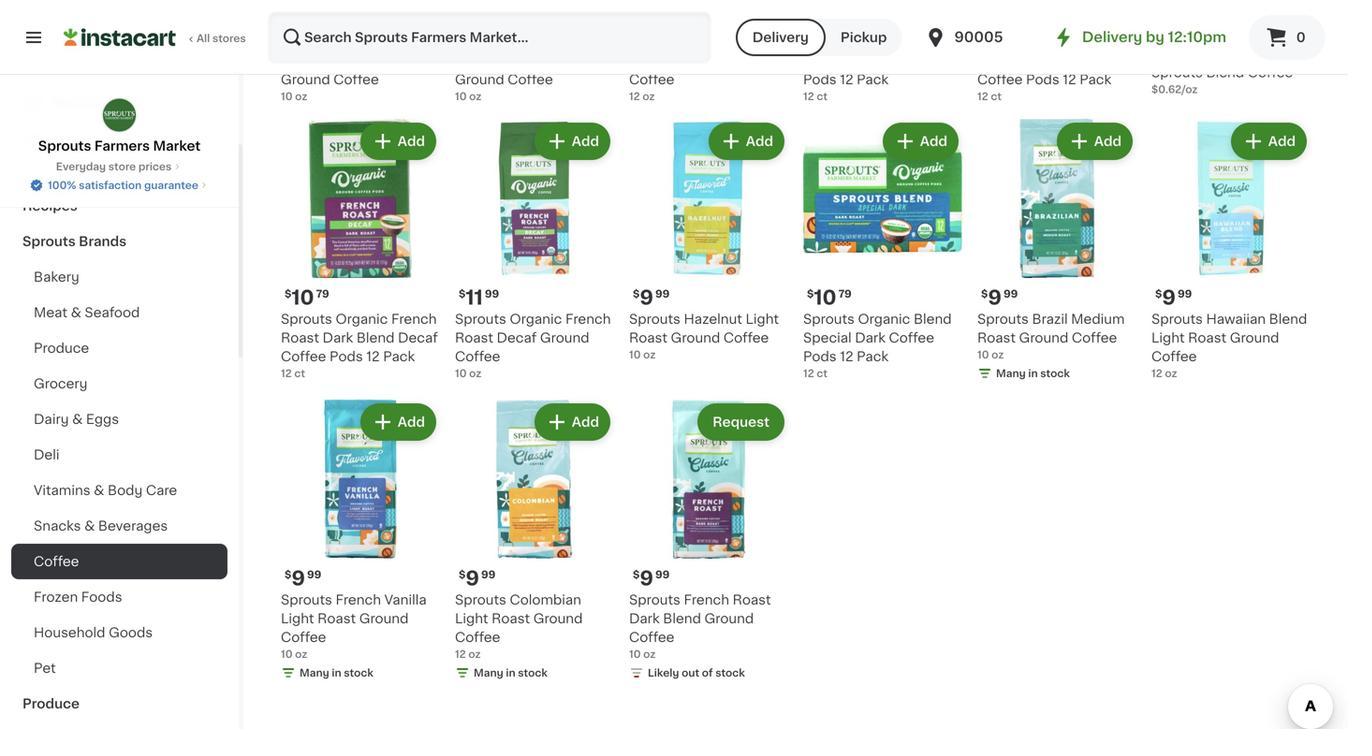 Task type: describe. For each thing, give the bounding box(es) containing it.
deli link
[[11, 437, 228, 473]]

ground inside sprouts hawaiian blend light roast ground coffee 12 oz
[[1230, 331, 1279, 345]]

sprouts french vanilla light roast ground coffee 10 oz
[[281, 594, 427, 660]]

stock for coffee
[[344, 668, 373, 678]]

in for 12
[[506, 668, 516, 678]]

12:10pm
[[1168, 30, 1227, 44]]

dairy & eggs
[[34, 413, 119, 426]]

ground inside "sprouts colombian light roast ground coffee 12 oz"
[[533, 612, 583, 625]]

coffee inside sprouts breakfast blend light roast ground coffee 12 oz
[[629, 73, 675, 86]]

roast inside sprouts organic french roast dark blend decaf coffee pods 12 pack 12 ct
[[281, 331, 319, 345]]

add for sprouts french vanilla light roast ground coffee
[[398, 416, 425, 429]]

french inside sprouts french vanilla light roast ground coffee 10 oz
[[336, 594, 381, 607]]

household
[[34, 626, 105, 640]]

blend inside sprouts organic french roast dark blend ground coffee 10 oz
[[357, 54, 395, 67]]

body
[[108, 484, 143, 497]]

add button for sprouts organic  blend special dark coffee pods 12 pack
[[885, 125, 957, 158]]

buy it again link
[[11, 83, 228, 121]]

vitamins & body care link
[[11, 473, 228, 508]]

blend inside sprouts hawaiian blend light roast ground coffee 12 oz
[[1269, 313, 1307, 326]]

coffee inside sprouts organic french roast dark blend ground coffee 10 oz
[[334, 73, 379, 86]]

roast inside sprouts costa rican blend medium roast ground coffee 10 oz
[[553, 54, 592, 67]]

delivery by 12:10pm
[[1082, 30, 1227, 44]]

add button for sprouts brazil medium roast ground coffee
[[1059, 125, 1131, 158]]

sprouts for sprouts colombian light roast ground coffee 12 oz
[[455, 594, 506, 607]]

oz inside sprouts french vanilla light roast ground coffee 10 oz
[[295, 649, 307, 660]]

12 inside "sprouts colombian light roast ground coffee 12 oz"
[[455, 649, 466, 660]]

decaf inside sprouts organic french roast dark blend decaf coffee pods 12 pack 12 ct
[[398, 331, 438, 345]]

stock for 10
[[1041, 368, 1070, 379]]

$ 9 99 for sprouts french roast dark blend ground coffee
[[633, 569, 670, 588]]

instacart logo image
[[64, 26, 176, 49]]

everyday store prices
[[56, 162, 172, 172]]

10 inside 'sprouts french roast dark blend ground coffee 10 oz'
[[629, 649, 641, 660]]

sprouts organic medium blend coffee pods 12 pack 12 ct
[[803, 36, 947, 102]]

11 for sprouts organic french roast dark blend ground coffee
[[292, 11, 309, 30]]

french inside 10 sprouts organic french roast dark blend coffee pods 12 pack 12 ct
[[1088, 36, 1133, 49]]

vanilla
[[384, 594, 427, 607]]

prices
[[138, 162, 172, 172]]

ground inside 'sprouts hazelnut light roast ground coffee 10 oz'
[[671, 331, 720, 345]]

sprouts organic  blend special dark coffee pods 12 pack 12 ct
[[803, 313, 952, 379]]

sprouts for sprouts farmers market
[[38, 140, 91, 153]]

roast inside sprouts hawaiian blend light roast ground coffee 12 oz
[[1188, 331, 1227, 345]]

in for 10
[[1028, 368, 1038, 379]]

10 inside sprouts costa rican blend medium roast ground coffee 10 oz
[[455, 91, 467, 102]]

100% satisfaction guarantee
[[48, 180, 198, 191]]

coffee inside sprouts organic french roast decaf ground coffee 10 oz
[[455, 350, 500, 363]]

roast inside 'sprouts french roast dark blend ground coffee 10 oz'
[[733, 594, 771, 607]]

99 for sprouts organic french roast dark blend ground coffee
[[311, 12, 325, 22]]

ground inside sprouts organic french roast decaf ground coffee 10 oz
[[540, 331, 589, 345]]

10 inside 'sprouts hazelnut light roast ground coffee 10 oz'
[[629, 350, 641, 360]]

pet link
[[11, 651, 228, 686]]

hazelnut
[[684, 313, 742, 326]]

coffee inside sprouts costa rican blend medium roast ground coffee 10 oz
[[508, 73, 553, 86]]

sprouts for sprouts brazil medium roast ground coffee 10 oz
[[978, 313, 1029, 326]]

all stores link
[[64, 11, 247, 64]]

9 $13.99 sprouts organic decaf sprouts blend coffee $0.62/oz
[[1152, 11, 1302, 94]]

add button for sprouts hawaiian blend light roast ground coffee
[[1233, 125, 1305, 158]]

of
[[702, 668, 713, 678]]

10 inside sprouts brazil medium roast ground coffee 10 oz
[[978, 350, 989, 360]]

oz inside 'sprouts french roast dark blend ground coffee 10 oz'
[[643, 649, 656, 660]]

pack inside "sprouts organic medium blend coffee pods 12 pack 12 ct"
[[857, 73, 889, 86]]

household goods link
[[11, 615, 228, 651]]

oz inside sprouts brazil medium roast ground coffee 10 oz
[[992, 350, 1004, 360]]

$ for sprouts colombian light roast ground coffee
[[459, 570, 466, 580]]

coffee inside 'sprouts french roast dark blend ground coffee 10 oz'
[[629, 631, 675, 644]]

eggs
[[86, 413, 119, 426]]

add button for sprouts hazelnut light roast ground coffee
[[710, 125, 783, 158]]

snacks & beverages
[[34, 520, 168, 533]]

9 for sprouts breakfast blend light roast ground coffee
[[640, 11, 654, 30]]

ct inside "sprouts organic medium blend coffee pods 12 pack 12 ct"
[[817, 91, 828, 102]]

colombian
[[510, 594, 581, 607]]

add for sprouts colombian light roast ground coffee
[[572, 416, 599, 429]]

99 for sprouts breakfast blend light roast ground coffee
[[655, 12, 670, 22]]

buy it again
[[52, 96, 132, 109]]

$ 11 99 for sprouts organic french roast decaf ground coffee
[[459, 288, 499, 308]]

add for sprouts hazelnut light roast ground coffee
[[746, 135, 773, 148]]

organic for sprouts organic french roast dark blend ground coffee
[[336, 36, 388, 49]]

blend inside sprouts breakfast blend light roast ground coffee 12 oz
[[750, 36, 788, 49]]

sprouts for sprouts organic french roast dark blend decaf coffee pods 12 pack 12 ct
[[281, 313, 332, 326]]

store
[[108, 162, 136, 172]]

100% satisfaction guarantee button
[[29, 174, 210, 193]]

sprouts organic french roast dark blend decaf coffee pods 12 pack 12 ct
[[281, 313, 438, 379]]

coffee inside sprouts hawaiian blend light roast ground coffee 12 oz
[[1152, 350, 1197, 363]]

sprouts for sprouts hazelnut light roast ground coffee 10 oz
[[629, 313, 681, 326]]

99 for sprouts hazelnut light roast ground coffee
[[655, 289, 670, 299]]

99 for sprouts hawaiian blend light roast ground coffee
[[1178, 289, 1192, 299]]

brands
[[79, 235, 127, 248]]

10 inside sprouts french vanilla light roast ground coffee 10 oz
[[281, 649, 293, 660]]

product group containing 11
[[455, 119, 614, 381]]

special
[[803, 331, 852, 345]]

roast inside sprouts organic french roast dark blend ground coffee 10 oz
[[281, 54, 319, 67]]

dairy
[[34, 413, 69, 426]]

organic for sprouts organic  blend special dark coffee pods 12 pack
[[858, 313, 910, 326]]

oz inside 'sprouts hazelnut light roast ground coffee 10 oz'
[[643, 350, 656, 360]]

sprouts organic french roast dark blend ground coffee 10 oz
[[281, 36, 437, 102]]

Search field
[[270, 13, 710, 62]]

bakery
[[34, 271, 79, 284]]

frozen
[[34, 591, 78, 604]]

blend inside sprouts organic french roast dark blend decaf coffee pods 12 pack 12 ct
[[357, 331, 395, 345]]

light for breakfast
[[629, 54, 663, 67]]

roast inside sprouts breakfast blend light roast ground coffee 12 oz
[[666, 54, 704, 67]]

vitamins
[[34, 484, 90, 497]]

produce link for recipes
[[11, 686, 228, 722]]

roast inside sprouts organic french roast decaf ground coffee 10 oz
[[455, 331, 493, 345]]

oz inside sprouts organic french roast dark blend ground coffee 10 oz
[[295, 91, 307, 102]]

sprouts colombian light roast ground coffee 12 oz
[[455, 594, 583, 660]]

in for coffee
[[332, 668, 341, 678]]

sprouts breakfast blend light roast ground coffee 12 oz
[[629, 36, 788, 102]]

blend inside 'sprouts french roast dark blend ground coffee 10 oz'
[[663, 612, 701, 625]]

$ for sprouts organic french roast dark blend decaf coffee pods 12 pack
[[285, 289, 292, 299]]

sprouts for sprouts brands
[[22, 235, 76, 248]]

$ for sprouts breakfast blend light roast ground coffee
[[633, 12, 640, 22]]

snacks
[[34, 520, 81, 533]]

lists link
[[11, 121, 228, 158]]

it
[[82, 96, 91, 109]]

coffee inside sprouts french vanilla light roast ground coffee 10 oz
[[281, 631, 326, 644]]

light inside 'sprouts hazelnut light roast ground coffee 10 oz'
[[746, 313, 779, 326]]

stock right of
[[716, 668, 745, 678]]

blend inside sprouts organic  blend special dark coffee pods 12 pack 12 ct
[[914, 313, 952, 326]]

pack inside sprouts organic  blend special dark coffee pods 12 pack 12 ct
[[857, 350, 889, 363]]

& for snacks
[[84, 520, 95, 533]]

$ 9 99 for sprouts hazelnut light roast ground coffee
[[633, 288, 670, 308]]

dairy & eggs link
[[11, 402, 228, 437]]

request
[[713, 416, 770, 429]]

0 button
[[1249, 15, 1326, 60]]

$ 9 99 for sprouts hawaiian blend light roast ground coffee
[[1155, 288, 1192, 308]]

organic for sprouts organic medium blend coffee pods 12 pack
[[858, 36, 910, 49]]

99 for sprouts french roast dark blend ground coffee
[[655, 570, 670, 580]]

$ 10 79 for sprouts organic french roast dark blend decaf coffee pods 12 pack
[[285, 288, 329, 308]]

pickup button
[[826, 19, 902, 56]]

likely
[[648, 668, 679, 678]]

ground inside sprouts breakfast blend light roast ground coffee 12 oz
[[708, 54, 757, 67]]

sprouts for sprouts french vanilla light roast ground coffee 10 oz
[[281, 594, 332, 607]]

dark for sprouts organic french roast dark blend ground coffee
[[323, 54, 353, 67]]

meat & seafood link
[[11, 295, 228, 331]]

snacks & beverages link
[[11, 508, 228, 544]]

add button for sprouts organic french roast dark blend decaf coffee pods 12 pack
[[362, 125, 434, 158]]

market
[[153, 140, 201, 153]]

coffee inside sprouts organic french roast dark blend decaf coffee pods 12 pack 12 ct
[[281, 350, 326, 363]]

pet
[[34, 662, 56, 675]]

coffee inside "sprouts colombian light roast ground coffee 12 oz"
[[455, 631, 500, 644]]

household goods
[[34, 626, 153, 640]]

meat & seafood
[[34, 306, 140, 319]]

9 for sprouts hawaiian blend light roast ground coffee
[[1162, 288, 1176, 308]]

blend inside sprouts costa rican blend medium roast ground coffee 10 oz
[[455, 54, 493, 67]]

$ 9 99 for sprouts french vanilla light roast ground coffee
[[285, 569, 321, 588]]

sprouts costa rican blend medium roast ground coffee 10 oz
[[455, 36, 592, 102]]

by
[[1146, 30, 1165, 44]]

satisfaction
[[79, 180, 142, 191]]

french inside sprouts organic french roast dark blend decaf coffee pods 12 pack 12 ct
[[391, 313, 437, 326]]

breakfast
[[684, 36, 747, 49]]

sprouts farmers market link
[[38, 97, 201, 155]]

costa
[[510, 36, 549, 49]]

$ 9 99 for sprouts breakfast blend light roast ground coffee
[[633, 11, 670, 30]]

sprouts brazil medium roast ground coffee 10 oz
[[978, 313, 1125, 360]]

90005
[[955, 30, 1003, 44]]

9 for sprouts french vanilla light roast ground coffee
[[292, 569, 305, 588]]

coffee inside "sprouts organic medium blend coffee pods 12 pack 12 ct"
[[902, 54, 947, 67]]

decaf for 11
[[497, 331, 537, 345]]

sprouts for sprouts organic  blend special dark coffee pods 12 pack 12 ct
[[803, 313, 855, 326]]

$ for sprouts french roast dark blend ground coffee
[[633, 570, 640, 580]]

frozen foods link
[[11, 580, 228, 615]]

again
[[95, 96, 132, 109]]

coffee inside 'sprouts hazelnut light roast ground coffee 10 oz'
[[724, 331, 769, 345]]

bakery link
[[11, 259, 228, 295]]

light for hawaiian
[[1152, 331, 1185, 345]]

sprouts hazelnut light roast ground coffee 10 oz
[[629, 313, 779, 360]]

recipes link
[[11, 188, 228, 224]]

many in stock for 12
[[474, 668, 548, 678]]

12 inside sprouts hawaiian blend light roast ground coffee 12 oz
[[1152, 368, 1163, 379]]

sprouts for sprouts organic medium blend coffee pods 12 pack 12 ct
[[803, 36, 855, 49]]

ground inside 'sprouts french roast dark blend ground coffee 10 oz'
[[705, 612, 754, 625]]

all
[[197, 33, 210, 44]]

roast inside sprouts brazil medium roast ground coffee 10 oz
[[978, 331, 1016, 345]]

buy
[[52, 96, 79, 109]]

delivery by 12:10pm link
[[1052, 26, 1227, 49]]

organic for sprouts organic french roast decaf ground coffee
[[510, 313, 562, 326]]

beverages
[[98, 520, 168, 533]]

11 for sprouts organic french roast decaf ground coffee
[[466, 288, 483, 308]]



Task type: vqa. For each thing, say whether or not it's contained in the screenshot.
$ 9 99 corresponding to Sprouts Colombian Light Roast Ground Coffee
yes



Task type: locate. For each thing, give the bounding box(es) containing it.
99 for sprouts colombian light roast ground coffee
[[481, 570, 496, 580]]

99 inside the product group
[[485, 289, 499, 299]]

$ for sprouts hawaiian blend light roast ground coffee
[[1155, 289, 1162, 299]]

oz inside sprouts costa rican blend medium roast ground coffee 10 oz
[[469, 91, 482, 102]]

$ 10 79
[[807, 11, 852, 30], [285, 288, 329, 308], [807, 288, 852, 308]]

sprouts inside "sprouts colombian light roast ground coffee 12 oz"
[[455, 594, 506, 607]]

sprouts inside sprouts hawaiian blend light roast ground coffee 12 oz
[[1152, 313, 1203, 326]]

stock down sprouts brazil medium roast ground coffee 10 oz
[[1041, 368, 1070, 379]]

dark for sprouts organic french roast dark blend decaf coffee pods 12 pack
[[323, 331, 353, 345]]

$ 9 99 up 'sprouts hazelnut light roast ground coffee 10 oz'
[[633, 288, 670, 308]]

sprouts for sprouts costa rican blend medium roast ground coffee 10 oz
[[455, 36, 506, 49]]

11 up sprouts organic french roast dark blend ground coffee 10 oz
[[292, 11, 309, 30]]

sprouts
[[281, 36, 332, 49], [455, 36, 506, 49], [629, 36, 681, 49], [803, 36, 855, 49], [978, 36, 1029, 49], [1152, 47, 1203, 60], [1152, 66, 1203, 79], [38, 140, 91, 153], [22, 235, 76, 248], [281, 313, 332, 326], [455, 313, 506, 326], [629, 313, 681, 326], [803, 313, 855, 326], [978, 313, 1029, 326], [1152, 313, 1203, 326], [281, 594, 332, 607], [455, 594, 506, 607], [629, 594, 681, 607]]

blend inside "sprouts organic medium blend coffee pods 12 pack 12 ct"
[[860, 54, 898, 67]]

$ 10 79 up special
[[807, 288, 852, 308]]

roast inside "sprouts colombian light roast ground coffee 12 oz"
[[492, 612, 530, 625]]

$ for sprouts organic  blend special dark coffee pods 12 pack
[[807, 289, 814, 299]]

care
[[146, 484, 177, 497]]

90005 button
[[925, 11, 1037, 64]]

10 inside sprouts organic french roast decaf ground coffee 10 oz
[[455, 368, 467, 379]]

&
[[71, 306, 81, 319], [72, 413, 83, 426], [94, 484, 104, 497], [84, 520, 95, 533]]

stock
[[1041, 368, 1070, 379], [344, 668, 373, 678], [518, 668, 548, 678], [716, 668, 745, 678]]

sprouts french roast dark blend ground coffee 10 oz
[[629, 594, 771, 660]]

oz inside sprouts organic french roast decaf ground coffee 10 oz
[[469, 368, 482, 379]]

ct inside 10 sprouts organic french roast dark blend coffee pods 12 pack 12 ct
[[991, 91, 1002, 102]]

many down sprouts brazil medium roast ground coffee 10 oz
[[996, 368, 1026, 379]]

$ up sprouts brazil medium roast ground coffee 10 oz
[[981, 289, 988, 299]]

dark inside sprouts organic  blend special dark coffee pods 12 pack 12 ct
[[855, 331, 886, 345]]

stock down "sprouts colombian light roast ground coffee 12 oz"
[[518, 668, 548, 678]]

coffee inside sprouts organic  blend special dark coffee pods 12 pack 12 ct
[[889, 331, 934, 345]]

0 horizontal spatial many in stock
[[300, 668, 373, 678]]

medium for 10
[[1071, 313, 1125, 326]]

sprouts inside sprouts french vanilla light roast ground coffee 10 oz
[[281, 594, 332, 607]]

produce for bakery
[[34, 342, 89, 355]]

10 inside sprouts organic french roast dark blend ground coffee 10 oz
[[281, 91, 293, 102]]

many in stock down sprouts brazil medium roast ground coffee 10 oz
[[996, 368, 1070, 379]]

99 for sprouts organic french roast decaf ground coffee
[[485, 289, 499, 299]]

$ 9 99 up sprouts hawaiian blend light roast ground coffee 12 oz
[[1155, 288, 1192, 308]]

$ 9 99 up sprouts breakfast blend light roast ground coffee 12 oz
[[633, 11, 670, 30]]

sprouts for sprouts organic french roast decaf ground coffee 10 oz
[[455, 313, 506, 326]]

farmers
[[94, 140, 150, 153]]

sprouts inside 10 sprouts organic french roast dark blend coffee pods 12 pack 12 ct
[[978, 36, 1029, 49]]

$ 9 99
[[459, 11, 496, 30], [633, 11, 670, 30], [633, 288, 670, 308], [981, 288, 1018, 308], [1155, 288, 1192, 308], [285, 569, 321, 588], [459, 569, 496, 588], [633, 569, 670, 588]]

light inside sprouts hawaiian blend light roast ground coffee 12 oz
[[1152, 331, 1185, 345]]

french
[[391, 36, 437, 49], [1088, 36, 1133, 49], [391, 313, 437, 326], [565, 313, 611, 326], [336, 594, 381, 607], [684, 594, 729, 607]]

2 horizontal spatial in
[[1028, 368, 1038, 379]]

99 up "sprouts colombian light roast ground coffee 12 oz"
[[481, 570, 496, 580]]

$ 11 99 up sprouts organic french roast decaf ground coffee 10 oz
[[459, 288, 499, 308]]

add inside the product group
[[572, 135, 599, 148]]

$ 9 99 for sprouts colombian light roast ground coffee
[[459, 569, 496, 588]]

delivery
[[1082, 30, 1143, 44], [753, 31, 809, 44]]

dark inside 10 sprouts organic french roast dark blend coffee pods 12 pack 12 ct
[[1019, 54, 1050, 67]]

$ 10 79 for sprouts organic medium blend coffee pods 12 pack
[[807, 11, 852, 30]]

light inside "sprouts colombian light roast ground coffee 12 oz"
[[455, 612, 488, 625]]

10
[[814, 11, 837, 30], [988, 11, 1011, 30], [281, 91, 293, 102], [455, 91, 467, 102], [292, 288, 314, 308], [814, 288, 837, 308], [629, 350, 641, 360], [978, 350, 989, 360], [455, 368, 467, 379], [281, 649, 293, 660], [629, 649, 641, 660]]

organic inside sprouts organic french roast decaf ground coffee 10 oz
[[510, 313, 562, 326]]

9 for sprouts brazil medium roast ground coffee
[[988, 288, 1002, 308]]

$13.99
[[1200, 28, 1243, 42]]

11
[[292, 11, 309, 30], [466, 288, 483, 308]]

$ 9 99 for sprouts brazil medium roast ground coffee
[[981, 288, 1018, 308]]

1 horizontal spatial delivery
[[1082, 30, 1143, 44]]

pods inside "sprouts organic medium blend coffee pods 12 pack 12 ct"
[[803, 73, 837, 86]]

add for sprouts organic french roast decaf ground coffee
[[572, 135, 599, 148]]

0 vertical spatial 11
[[292, 11, 309, 30]]

pods inside sprouts organic french roast dark blend decaf coffee pods 12 pack 12 ct
[[330, 350, 363, 363]]

add for sprouts organic  blend special dark coffee pods 12 pack
[[920, 135, 948, 148]]

light for french
[[281, 612, 314, 625]]

10 inside 10 sprouts organic french roast dark blend coffee pods 12 pack 12 ct
[[988, 11, 1011, 30]]

roast inside 'sprouts hazelnut light roast ground coffee 10 oz'
[[629, 331, 668, 345]]

2 produce link from the top
[[11, 686, 228, 722]]

coffee
[[902, 54, 947, 67], [1248, 66, 1293, 79], [334, 73, 379, 86], [508, 73, 553, 86], [629, 73, 675, 86], [978, 73, 1023, 86], [724, 331, 769, 345], [889, 331, 934, 345], [1072, 331, 1117, 345], [281, 350, 326, 363], [455, 350, 500, 363], [1152, 350, 1197, 363], [34, 555, 79, 568], [281, 631, 326, 644], [455, 631, 500, 644], [629, 631, 675, 644]]

$ left pickup button
[[807, 12, 814, 22]]

sprouts brands link
[[11, 224, 228, 259]]

99 up 'sprouts french roast dark blend ground coffee 10 oz'
[[655, 570, 670, 580]]

pods
[[803, 73, 837, 86], [1026, 73, 1060, 86], [330, 350, 363, 363], [803, 350, 837, 363]]

99 for sprouts french vanilla light roast ground coffee
[[307, 570, 321, 580]]

add button
[[362, 125, 434, 158], [536, 125, 609, 158], [710, 125, 783, 158], [885, 125, 957, 158], [1059, 125, 1131, 158], [1233, 125, 1305, 158], [362, 405, 434, 439], [536, 405, 609, 439]]

79
[[839, 12, 852, 22], [316, 289, 329, 299], [839, 289, 852, 299]]

many
[[996, 368, 1026, 379], [300, 668, 329, 678], [474, 668, 503, 678]]

oz inside sprouts breakfast blend light roast ground coffee 12 oz
[[643, 91, 655, 102]]

& for dairy
[[72, 413, 83, 426]]

ct inside sprouts organic french roast dark blend decaf coffee pods 12 pack 12 ct
[[294, 368, 305, 379]]

0 horizontal spatial $ 11 99
[[285, 11, 325, 30]]

medium
[[496, 54, 550, 67], [803, 54, 857, 67], [1071, 313, 1125, 326]]

dark
[[323, 54, 353, 67], [1019, 54, 1050, 67], [323, 331, 353, 345], [855, 331, 886, 345], [629, 612, 660, 625]]

sprouts inside 'sprouts french roast dark blend ground coffee 10 oz'
[[629, 594, 681, 607]]

in down sprouts french vanilla light roast ground coffee 10 oz
[[332, 668, 341, 678]]

79 up special
[[839, 289, 852, 299]]

many for 10
[[996, 368, 1026, 379]]

sprouts inside sprouts organic french roast dark blend ground coffee 10 oz
[[281, 36, 332, 49]]

0 horizontal spatial delivery
[[753, 31, 809, 44]]

dark inside 'sprouts french roast dark blend ground coffee 10 oz'
[[629, 612, 660, 625]]

many in stock down "sprouts colombian light roast ground coffee 12 oz"
[[474, 668, 548, 678]]

99 up 'sprouts hazelnut light roast ground coffee 10 oz'
[[655, 289, 670, 299]]

ct
[[817, 91, 828, 102], [991, 91, 1002, 102], [294, 368, 305, 379], [817, 368, 828, 379]]

9 for sprouts french roast dark blend ground coffee
[[640, 569, 654, 588]]

$ up sprouts organic french roast dark blend decaf coffee pods 12 pack 12 ct at left
[[285, 289, 292, 299]]

99 up sprouts french vanilla light roast ground coffee 10 oz
[[307, 570, 321, 580]]

produce link for bakery
[[11, 331, 228, 366]]

$ 9 99 up 'sprouts french roast dark blend ground coffee 10 oz'
[[633, 569, 670, 588]]

$ up "sprouts colombian light roast ground coffee 12 oz"
[[459, 570, 466, 580]]

9 for sprouts colombian light roast ground coffee
[[466, 569, 479, 588]]

& right the meat
[[71, 306, 81, 319]]

ct inside sprouts organic  blend special dark coffee pods 12 pack 12 ct
[[817, 368, 828, 379]]

$ 10 79 for sprouts organic  blend special dark coffee pods 12 pack
[[807, 288, 852, 308]]

$ up sprouts breakfast blend light roast ground coffee 12 oz
[[633, 12, 640, 22]]

medium for 12
[[803, 54, 857, 67]]

deli
[[34, 448, 59, 462]]

& left eggs
[[72, 413, 83, 426]]

1 vertical spatial 11
[[466, 288, 483, 308]]

oz inside sprouts hawaiian blend light roast ground coffee 12 oz
[[1165, 368, 1177, 379]]

1 horizontal spatial decaf
[[497, 331, 537, 345]]

$ up sprouts hawaiian blend light roast ground coffee 12 oz
[[1155, 289, 1162, 299]]

12 inside sprouts breakfast blend light roast ground coffee 12 oz
[[629, 91, 640, 102]]

sprouts for sprouts breakfast blend light roast ground coffee 12 oz
[[629, 36, 681, 49]]

decaf
[[1262, 47, 1302, 60], [398, 331, 438, 345], [497, 331, 537, 345]]

stock down sprouts french vanilla light roast ground coffee 10 oz
[[344, 668, 373, 678]]

organic inside sprouts organic french roast dark blend ground coffee 10 oz
[[336, 36, 388, 49]]

$ up sprouts organic french roast dark blend ground coffee 10 oz
[[285, 12, 292, 22]]

sprouts inside sprouts breakfast blend light roast ground coffee 12 oz
[[629, 36, 681, 49]]

oz
[[295, 91, 307, 102], [469, 91, 482, 102], [643, 91, 655, 102], [643, 350, 656, 360], [992, 350, 1004, 360], [469, 368, 482, 379], [1165, 368, 1177, 379], [295, 649, 307, 660], [468, 649, 481, 660], [643, 649, 656, 660]]

french inside sprouts organic french roast decaf ground coffee 10 oz
[[565, 313, 611, 326]]

organic inside sprouts organic french roast dark blend decaf coffee pods 12 pack 12 ct
[[336, 313, 388, 326]]

$ up sprouts french vanilla light roast ground coffee 10 oz
[[285, 570, 292, 580]]

0 horizontal spatial 11
[[292, 11, 309, 30]]

$ 10 79 up pickup
[[807, 11, 852, 30]]

sprouts for sprouts organic french roast dark blend ground coffee 10 oz
[[281, 36, 332, 49]]

2 horizontal spatial medium
[[1071, 313, 1125, 326]]

oz inside "sprouts colombian light roast ground coffee 12 oz"
[[468, 649, 481, 660]]

vitamins & body care
[[34, 484, 177, 497]]

sprouts inside sprouts organic french roast decaf ground coffee 10 oz
[[455, 313, 506, 326]]

coffee inside sprouts brazil medium roast ground coffee 10 oz
[[1072, 331, 1117, 345]]

sprouts for sprouts french roast dark blend ground coffee 10 oz
[[629, 594, 681, 607]]

79 up pickup
[[839, 12, 852, 22]]

dark inside sprouts organic french roast dark blend decaf coffee pods 12 pack 12 ct
[[323, 331, 353, 345]]

$ 9 99 up sprouts brazil medium roast ground coffee 10 oz
[[981, 288, 1018, 308]]

2 horizontal spatial decaf
[[1262, 47, 1302, 60]]

$ up sprouts organic french roast decaf ground coffee 10 oz
[[459, 289, 466, 299]]

add
[[398, 135, 425, 148], [572, 135, 599, 148], [746, 135, 773, 148], [920, 135, 948, 148], [1094, 135, 1122, 148], [1269, 135, 1296, 148], [398, 416, 425, 429], [572, 416, 599, 429]]

9 up sprouts hawaiian blend light roast ground coffee 12 oz
[[1162, 288, 1176, 308]]

$9.99 per pound original price: $13.99 element
[[1152, 8, 1311, 44]]

$ for sprouts costa rican blend medium roast ground coffee
[[459, 12, 466, 22]]

stores
[[212, 33, 246, 44]]

likely out of stock
[[648, 668, 745, 678]]

None search field
[[268, 11, 711, 64]]

0
[[1297, 31, 1306, 44]]

$ 11 99 up sprouts organic french roast dark blend ground coffee 10 oz
[[285, 11, 325, 30]]

delivery right 'breakfast'
[[753, 31, 809, 44]]

1 horizontal spatial 11
[[466, 288, 483, 308]]

many down "sprouts colombian light roast ground coffee 12 oz"
[[474, 668, 503, 678]]

dark for sprouts organic  blend special dark coffee pods 12 pack
[[855, 331, 886, 345]]

service type group
[[736, 19, 902, 56]]

$ 9 99 up sprouts french vanilla light roast ground coffee 10 oz
[[285, 569, 321, 588]]

$ 11 99
[[285, 11, 325, 30], [459, 288, 499, 308]]

0 horizontal spatial in
[[332, 668, 341, 678]]

organic inside 9 $13.99 sprouts organic decaf sprouts blend coffee $0.62/oz
[[1206, 47, 1259, 60]]

1 vertical spatial $ 11 99
[[459, 288, 499, 308]]

99
[[311, 12, 325, 22], [481, 12, 496, 22], [655, 12, 670, 22], [485, 289, 499, 299], [655, 289, 670, 299], [1004, 289, 1018, 299], [1178, 289, 1192, 299], [307, 570, 321, 580], [481, 570, 496, 580], [655, 570, 670, 580]]

organic inside sprouts organic  blend special dark coffee pods 12 pack 12 ct
[[858, 313, 910, 326]]

light
[[629, 54, 663, 67], [746, 313, 779, 326], [1152, 331, 1185, 345], [281, 612, 314, 625], [455, 612, 488, 625]]

organic inside "sprouts organic medium blend coffee pods 12 pack 12 ct"
[[858, 36, 910, 49]]

medium down costa
[[496, 54, 550, 67]]

79 up sprouts organic french roast dark blend decaf coffee pods 12 pack 12 ct at left
[[316, 289, 329, 299]]

0 horizontal spatial medium
[[496, 54, 550, 67]]

0 horizontal spatial decaf
[[398, 331, 438, 345]]

11 up sprouts organic french roast decaf ground coffee 10 oz
[[466, 288, 483, 308]]

blend inside 10 sprouts organic french roast dark blend coffee pods 12 pack 12 ct
[[1053, 54, 1091, 67]]

pods inside 10 sprouts organic french roast dark blend coffee pods 12 pack 12 ct
[[1026, 73, 1060, 86]]

in down sprouts brazil medium roast ground coffee 10 oz
[[1028, 368, 1038, 379]]

& for vitamins
[[94, 484, 104, 497]]

grocery
[[34, 377, 87, 390]]

guarantee
[[144, 180, 198, 191]]

$ up 'sprouts french roast dark blend ground coffee 10 oz'
[[633, 570, 640, 580]]

delivery left by
[[1082, 30, 1143, 44]]

organic for sprouts organic french roast dark blend decaf coffee pods 12 pack
[[336, 313, 388, 326]]

& right snacks
[[84, 520, 95, 533]]

delivery button
[[736, 19, 826, 56]]

1 vertical spatial produce
[[22, 698, 80, 711]]

many in stock for 10
[[996, 368, 1070, 379]]

meat
[[34, 306, 67, 319]]

9 inside 9 $13.99 sprouts organic decaf sprouts blend coffee $0.62/oz
[[1162, 11, 1176, 30]]

decaf inside sprouts organic french roast decaf ground coffee 10 oz
[[497, 331, 537, 345]]

9 up sprouts costa rican blend medium roast ground coffee 10 oz
[[466, 11, 479, 30]]

grocery link
[[11, 366, 228, 402]]

frozen foods
[[34, 591, 122, 604]]

$ up sprouts costa rican blend medium roast ground coffee 10 oz
[[459, 12, 466, 22]]

lists
[[52, 133, 85, 146]]

out
[[682, 668, 700, 678]]

99 up sprouts brazil medium roast ground coffee 10 oz
[[1004, 289, 1018, 299]]

light inside sprouts french vanilla light roast ground coffee 10 oz
[[281, 612, 314, 625]]

add button for sprouts colombian light roast ground coffee
[[536, 405, 609, 439]]

organic inside 10 sprouts organic french roast dark blend coffee pods 12 pack 12 ct
[[1032, 36, 1085, 49]]

sprouts farmers market logo image
[[102, 97, 137, 133]]

9 up "sprouts colombian light roast ground coffee 12 oz"
[[466, 569, 479, 588]]

1 vertical spatial produce link
[[11, 686, 228, 722]]

1 horizontal spatial many
[[474, 668, 503, 678]]

many down sprouts french vanilla light roast ground coffee 10 oz
[[300, 668, 329, 678]]

add for sprouts brazil medium roast ground coffee
[[1094, 135, 1122, 148]]

0 vertical spatial produce
[[34, 342, 89, 355]]

$ for sprouts brazil medium roast ground coffee
[[981, 289, 988, 299]]

produce up grocery
[[34, 342, 89, 355]]

9 for sprouts hazelnut light roast ground coffee
[[640, 288, 654, 308]]

many for coffee
[[300, 668, 329, 678]]

coffee inside 9 $13.99 sprouts organic decaf sprouts blend coffee $0.62/oz
[[1248, 66, 1293, 79]]

add for sprouts organic french roast dark blend decaf coffee pods 12 pack
[[398, 135, 425, 148]]

100%
[[48, 180, 76, 191]]

99 for sprouts brazil medium roast ground coffee
[[1004, 289, 1018, 299]]

delivery inside button
[[753, 31, 809, 44]]

$ up special
[[807, 289, 814, 299]]

medium right brazil
[[1071, 313, 1125, 326]]

$ 9 99 up "sprouts colombian light roast ground coffee 12 oz"
[[459, 569, 496, 588]]

ground inside sprouts organic french roast dark blend ground coffee 10 oz
[[281, 73, 330, 86]]

2 horizontal spatial many in stock
[[996, 368, 1070, 379]]

ground inside sprouts brazil medium roast ground coffee 10 oz
[[1019, 331, 1069, 345]]

medium inside sprouts costa rican blend medium roast ground coffee 10 oz
[[496, 54, 550, 67]]

blend inside 9 $13.99 sprouts organic decaf sprouts blend coffee $0.62/oz
[[1206, 66, 1245, 79]]

many in stock down sprouts french vanilla light roast ground coffee 10 oz
[[300, 668, 373, 678]]

9 for sprouts costa rican blend medium roast ground coffee
[[466, 11, 479, 30]]

sprouts inside sprouts organic  blend special dark coffee pods 12 pack 12 ct
[[803, 313, 855, 326]]

many in stock
[[996, 368, 1070, 379], [300, 668, 373, 678], [474, 668, 548, 678]]

1 horizontal spatial medium
[[803, 54, 857, 67]]

decaf inside 9 $13.99 sprouts organic decaf sprouts blend coffee $0.62/oz
[[1262, 47, 1302, 60]]

0 vertical spatial produce link
[[11, 331, 228, 366]]

pack inside 10 sprouts organic french roast dark blend coffee pods 12 pack 12 ct
[[1080, 73, 1112, 86]]

99 up sprouts organic french roast dark blend ground coffee 10 oz
[[311, 12, 325, 22]]

9
[[466, 11, 479, 30], [640, 11, 654, 30], [1162, 11, 1176, 30], [640, 288, 654, 308], [988, 288, 1002, 308], [1162, 288, 1176, 308], [292, 569, 305, 588], [466, 569, 479, 588], [640, 569, 654, 588]]

sprouts for sprouts hawaiian blend light roast ground coffee 12 oz
[[1152, 313, 1203, 326]]

99 up sprouts organic french roast decaf ground coffee 10 oz
[[485, 289, 499, 299]]

produce down pet
[[22, 698, 80, 711]]

product group
[[281, 119, 440, 381], [455, 119, 614, 381], [629, 119, 788, 362], [803, 119, 963, 381], [978, 119, 1137, 385], [1152, 119, 1311, 381], [281, 400, 440, 684], [455, 400, 614, 684], [629, 400, 788, 684]]

1 horizontal spatial $ 11 99
[[459, 288, 499, 308]]

$ up 'sprouts hazelnut light roast ground coffee 10 oz'
[[633, 289, 640, 299]]

sprouts hawaiian blend light roast ground coffee 12 oz
[[1152, 313, 1307, 379]]

$ for sprouts french vanilla light roast ground coffee
[[285, 570, 292, 580]]

many for 12
[[474, 668, 503, 678]]

79 for special
[[839, 289, 852, 299]]

foods
[[81, 591, 122, 604]]

2 horizontal spatial many
[[996, 368, 1026, 379]]

9 up sprouts french vanilla light roast ground coffee 10 oz
[[292, 569, 305, 588]]

$ 11 99 for sprouts organic french roast dark blend ground coffee
[[285, 11, 325, 30]]

pack inside sprouts organic french roast dark blend decaf coffee pods 12 pack 12 ct
[[383, 350, 415, 363]]

stock for 12
[[518, 668, 548, 678]]

& left body
[[94, 484, 104, 497]]

ground inside sprouts french vanilla light roast ground coffee 10 oz
[[359, 612, 409, 625]]

french inside 'sprouts french roast dark blend ground coffee 10 oz'
[[684, 594, 729, 607]]

add for sprouts hawaiian blend light roast ground coffee
[[1269, 135, 1296, 148]]

everyday store prices link
[[56, 159, 183, 174]]

rican
[[552, 36, 589, 49]]

9 up 'sprouts hazelnut light roast ground coffee 10 oz'
[[640, 288, 654, 308]]

produce link down seafood
[[11, 331, 228, 366]]

roast inside sprouts french vanilla light roast ground coffee 10 oz
[[318, 612, 356, 625]]

79 for blend
[[839, 12, 852, 22]]

ground inside sprouts costa rican blend medium roast ground coffee 10 oz
[[455, 73, 504, 86]]

seafood
[[85, 306, 140, 319]]

roast inside 10 sprouts organic french roast dark blend coffee pods 12 pack 12 ct
[[978, 54, 1016, 67]]

sprouts organic french roast decaf ground coffee 10 oz
[[455, 313, 611, 379]]

many in stock for coffee
[[300, 668, 373, 678]]

12
[[840, 73, 854, 86], [1063, 73, 1076, 86], [629, 91, 640, 102], [803, 91, 814, 102], [978, 91, 988, 102], [366, 350, 380, 363], [840, 350, 854, 363], [281, 368, 292, 379], [803, 368, 814, 379], [1152, 368, 1163, 379], [455, 649, 466, 660]]

decaf for $13.99
[[1262, 47, 1302, 60]]

french inside sprouts organic french roast dark blend ground coffee 10 oz
[[391, 36, 437, 49]]

$ 11 99 inside the product group
[[459, 288, 499, 308]]

add button inside the product group
[[536, 125, 609, 158]]

& for meat
[[71, 306, 81, 319]]

9 left $13.99
[[1162, 11, 1176, 30]]

add button for sprouts french vanilla light roast ground coffee
[[362, 405, 434, 439]]

recipes
[[22, 199, 77, 213]]

medium inside "sprouts organic medium blend coffee pods 12 pack 12 ct"
[[803, 54, 857, 67]]

pods inside sprouts organic  blend special dark coffee pods 12 pack 12 ct
[[803, 350, 837, 363]]

produce for recipes
[[22, 698, 80, 711]]

add button for sprouts organic french roast decaf ground coffee
[[536, 125, 609, 158]]

$ for sprouts hazelnut light roast ground coffee
[[633, 289, 640, 299]]

coffee inside 10 sprouts organic french roast dark blend coffee pods 12 pack 12 ct
[[978, 73, 1023, 86]]

delivery for delivery by 12:10pm
[[1082, 30, 1143, 44]]

$ 10 79 up sprouts organic french roast dark blend decaf coffee pods 12 pack 12 ct at left
[[285, 288, 329, 308]]

99 up sprouts hawaiian blend light roast ground coffee 12 oz
[[1178, 289, 1192, 299]]

$ for sprouts organic medium blend coffee pods 12 pack
[[807, 12, 814, 22]]

medium down pickup
[[803, 54, 857, 67]]

in down "sprouts colombian light roast ground coffee 12 oz"
[[506, 668, 516, 678]]

organic
[[336, 36, 388, 49], [858, 36, 910, 49], [1032, 36, 1085, 49], [1206, 47, 1259, 60], [336, 313, 388, 326], [510, 313, 562, 326], [858, 313, 910, 326]]

0 vertical spatial $ 11 99
[[285, 11, 325, 30]]

light inside sprouts breakfast blend light roast ground coffee 12 oz
[[629, 54, 663, 67]]

99 up sprouts costa rican blend medium roast ground coffee 10 oz
[[481, 12, 496, 22]]

99 for sprouts costa rican blend medium roast ground coffee
[[481, 12, 496, 22]]

$ for sprouts organic french roast decaf ground coffee
[[459, 289, 466, 299]]

pack
[[857, 73, 889, 86], [1080, 73, 1112, 86], [383, 350, 415, 363], [857, 350, 889, 363]]

everyday
[[56, 162, 106, 172]]

$ 9 99 up sprouts costa rican blend medium roast ground coffee 10 oz
[[459, 11, 496, 30]]

0 horizontal spatial many
[[300, 668, 329, 678]]

79 for roast
[[316, 289, 329, 299]]

1 produce link from the top
[[11, 331, 228, 366]]

$0.62/oz
[[1152, 84, 1198, 94]]

all stores
[[197, 33, 246, 44]]

9 up 'sprouts french roast dark blend ground coffee 10 oz'
[[640, 569, 654, 588]]

sprouts inside sprouts organic french roast dark blend decaf coffee pods 12 pack 12 ct
[[281, 313, 332, 326]]

99 up sprouts breakfast blend light roast ground coffee 12 oz
[[655, 12, 670, 22]]

in
[[1028, 368, 1038, 379], [332, 668, 341, 678], [506, 668, 516, 678]]

coffee link
[[11, 544, 228, 580]]

1 horizontal spatial in
[[506, 668, 516, 678]]

goods
[[109, 626, 153, 640]]

10 sprouts organic french roast dark blend coffee pods 12 pack 12 ct
[[978, 11, 1133, 102]]

request button
[[700, 405, 783, 439]]

produce link down household goods link
[[11, 686, 228, 722]]

9 up sprouts breakfast blend light roast ground coffee 12 oz
[[640, 11, 654, 30]]

sprouts farmers market
[[38, 140, 201, 153]]

brazil
[[1032, 313, 1068, 326]]

1 horizontal spatial many in stock
[[474, 668, 548, 678]]

$ for sprouts organic french roast dark blend ground coffee
[[285, 12, 292, 22]]

9 up sprouts brazil medium roast ground coffee 10 oz
[[988, 288, 1002, 308]]



